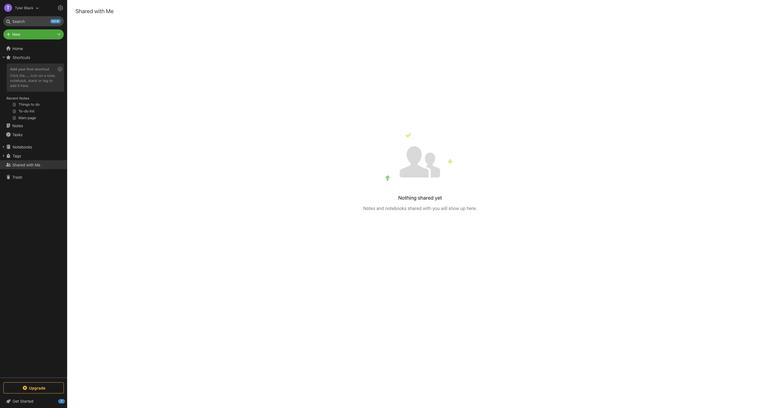 Task type: vqa. For each thing, say whether or not it's contained in the screenshot.
)
no



Task type: describe. For each thing, give the bounding box(es) containing it.
add
[[10, 83, 16, 88]]

add your first shortcut
[[10, 67, 49, 71]]

expand tags image
[[1, 154, 6, 158]]

new
[[52, 19, 59, 23]]

1 horizontal spatial with
[[94, 8, 105, 14]]

with inside tree
[[26, 162, 34, 167]]

your
[[18, 67, 26, 71]]

recent notes
[[6, 96, 29, 100]]

shared with me link
[[0, 160, 67, 169]]

note,
[[47, 73, 56, 78]]

2 horizontal spatial with
[[423, 206, 431, 211]]

here. inside the icon on a note, notebook, stack or tag to add it here.
[[21, 83, 29, 88]]

0 vertical spatial shared
[[418, 195, 434, 201]]

click
[[10, 73, 18, 78]]

Help and Learning task checklist field
[[0, 397, 67, 406]]

click to collapse image
[[65, 398, 69, 405]]

trash
[[12, 175, 22, 180]]

tasks button
[[0, 130, 67, 139]]

notebook,
[[10, 78, 27, 83]]

get started
[[13, 399, 33, 404]]

it
[[17, 83, 20, 88]]

tyler
[[15, 5, 23, 10]]

notebooks
[[385, 206, 407, 211]]

recent
[[6, 96, 18, 100]]

notebooks
[[13, 145, 32, 149]]

shortcuts button
[[0, 53, 67, 62]]

tag
[[43, 78, 48, 83]]

Search text field
[[7, 16, 60, 26]]

black
[[24, 5, 33, 10]]

show
[[449, 206, 459, 211]]

me inside tree
[[35, 162, 40, 167]]



Task type: locate. For each thing, give the bounding box(es) containing it.
or
[[38, 78, 42, 83]]

...
[[26, 73, 30, 78]]

0 vertical spatial here.
[[21, 83, 29, 88]]

0 vertical spatial shared
[[76, 8, 93, 14]]

here. right the up
[[467, 206, 477, 211]]

new
[[12, 32, 20, 37]]

notes
[[19, 96, 29, 100], [12, 123, 23, 128], [363, 206, 375, 211]]

0 vertical spatial shared with me
[[76, 8, 114, 14]]

upgrade
[[29, 386, 46, 391]]

to
[[49, 78, 53, 83]]

1 horizontal spatial shared
[[76, 8, 93, 14]]

click the ...
[[10, 73, 30, 78]]

0 horizontal spatial here.
[[21, 83, 29, 88]]

on
[[39, 73, 43, 78]]

add
[[10, 67, 17, 71]]

new button
[[3, 29, 64, 39]]

0 horizontal spatial with
[[26, 162, 34, 167]]

shortcut
[[35, 67, 49, 71]]

0 vertical spatial notes
[[19, 96, 29, 100]]

notebooks link
[[0, 142, 67, 151]]

stack
[[28, 78, 37, 83]]

shared up the notes and notebooks shared with you will show up here.
[[418, 195, 434, 201]]

tasks
[[12, 132, 23, 137]]

upgrade button
[[3, 383, 64, 394]]

up
[[461, 206, 466, 211]]

0 vertical spatial me
[[106, 8, 114, 14]]

2 vertical spatial with
[[423, 206, 431, 211]]

home link
[[0, 44, 67, 53]]

tags button
[[0, 151, 67, 160]]

0 vertical spatial with
[[94, 8, 105, 14]]

icon
[[31, 73, 38, 78]]

shared right settings "icon"
[[76, 8, 93, 14]]

1 vertical spatial shared
[[12, 162, 25, 167]]

yet
[[435, 195, 442, 201]]

you
[[433, 206, 440, 211]]

notes inside shared with me element
[[363, 206, 375, 211]]

will
[[441, 206, 448, 211]]

notes left and
[[363, 206, 375, 211]]

notes for notes and notebooks shared with you will show up here.
[[363, 206, 375, 211]]

tree containing home
[[0, 44, 67, 378]]

1 vertical spatial shared with me
[[12, 162, 40, 167]]

0 horizontal spatial me
[[35, 162, 40, 167]]

tags
[[13, 154, 21, 158]]

1 vertical spatial shared
[[408, 206, 422, 211]]

a
[[44, 73, 46, 78]]

tyler black
[[15, 5, 33, 10]]

notes for notes
[[12, 123, 23, 128]]

with
[[94, 8, 105, 14], [26, 162, 34, 167], [423, 206, 431, 211]]

shortcuts
[[13, 55, 30, 60]]

group
[[0, 62, 67, 123]]

1 horizontal spatial here.
[[467, 206, 477, 211]]

7
[[61, 400, 62, 403]]

nothing shared yet
[[398, 195, 442, 201]]

trash link
[[0, 173, 67, 182]]

1 vertical spatial me
[[35, 162, 40, 167]]

the
[[19, 73, 25, 78]]

get
[[13, 399, 19, 404]]

shared with me
[[76, 8, 114, 14], [12, 162, 40, 167]]

group inside tree
[[0, 62, 67, 123]]

notes and notebooks shared with you will show up here.
[[363, 206, 477, 211]]

0 horizontal spatial shared with me
[[12, 162, 40, 167]]

shared
[[418, 195, 434, 201], [408, 206, 422, 211]]

here. right it at the left of page
[[21, 83, 29, 88]]

shared down the tags
[[12, 162, 25, 167]]

notes up tasks on the left top of page
[[12, 123, 23, 128]]

notes link
[[0, 121, 67, 130]]

me
[[106, 8, 114, 14], [35, 162, 40, 167]]

here. inside shared with me element
[[467, 206, 477, 211]]

tree
[[0, 44, 67, 378]]

1 horizontal spatial me
[[106, 8, 114, 14]]

group containing add your first shortcut
[[0, 62, 67, 123]]

started
[[20, 399, 33, 404]]

1 vertical spatial here.
[[467, 206, 477, 211]]

nothing
[[398, 195, 417, 201]]

settings image
[[57, 4, 64, 11]]

shared with me element
[[67, 0, 773, 408]]

and
[[377, 206, 384, 211]]

icon on a note, notebook, stack or tag to add it here.
[[10, 73, 56, 88]]

Account field
[[0, 2, 39, 13]]

home
[[12, 46, 23, 51]]

shared with me inside tree
[[12, 162, 40, 167]]

0 horizontal spatial shared
[[12, 162, 25, 167]]

shared
[[76, 8, 93, 14], [12, 162, 25, 167]]

notes right recent
[[19, 96, 29, 100]]

first
[[27, 67, 34, 71]]

new search field
[[7, 16, 61, 26]]

here.
[[21, 83, 29, 88], [467, 206, 477, 211]]

1 vertical spatial notes
[[12, 123, 23, 128]]

1 horizontal spatial shared with me
[[76, 8, 114, 14]]

2 vertical spatial notes
[[363, 206, 375, 211]]

shared down nothing shared yet
[[408, 206, 422, 211]]

expand notebooks image
[[1, 145, 6, 149]]

1 vertical spatial with
[[26, 162, 34, 167]]



